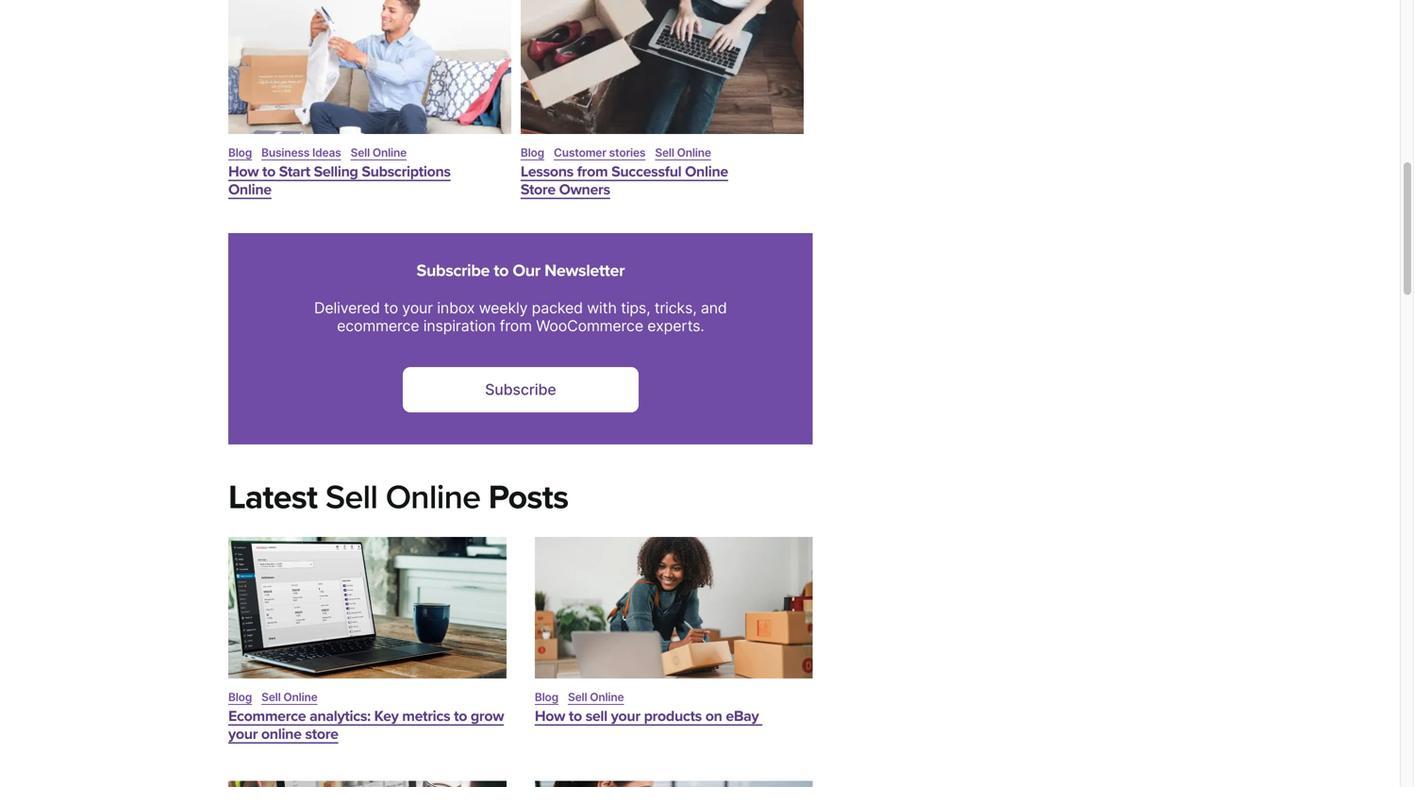 Task type: vqa. For each thing, say whether or not it's contained in the screenshot.
middle Your
yes



Task type: describe. For each thing, give the bounding box(es) containing it.
your inside blog sell online ecommerce analytics: key metrics to grow your online store
[[228, 726, 258, 743]]

blog for how to start selling subscriptions online
[[228, 146, 252, 159]]

from inside the 'blog customer stories sell online lessons from successful online store owners'
[[577, 163, 608, 181]]

your inside blog sell online how to sell your products on ebay
[[611, 708, 641, 726]]

ideas
[[312, 146, 341, 159]]

store
[[521, 181, 556, 199]]

sell for latest sell online posts
[[326, 477, 378, 518]]

blog customer stories sell online lessons from successful online store owners
[[521, 146, 729, 199]]

newsletter
[[545, 260, 625, 281]]

weekly
[[479, 299, 528, 317]]

online inside blog sell online ecommerce analytics: key metrics to grow your online store
[[284, 691, 318, 704]]

with
[[587, 299, 617, 317]]

tricks,
[[655, 299, 697, 317]]

blog link for ecommerce analytics: key metrics to grow your online store
[[228, 691, 252, 704]]

key
[[374, 708, 399, 726]]

grow
[[471, 708, 504, 726]]

sell online link up the sell
[[568, 691, 624, 704]]

how to sell your products on ebay image
[[535, 537, 813, 679]]

subscribe to our newsletter
[[417, 260, 625, 281]]

store owner working on their laptop image
[[521, 0, 804, 134]]

analytics:
[[310, 708, 371, 726]]

subscribe for subscribe to our newsletter
[[417, 260, 490, 281]]

how to start selling subscriptions online link
[[228, 163, 451, 199]]

blog for ecommerce analytics: key metrics to grow your online store
[[228, 691, 252, 704]]

sell inside the 'blog customer stories sell online lessons from successful online store owners'
[[655, 146, 675, 159]]

business
[[262, 146, 310, 159]]

how to sell your products on ebay link
[[535, 708, 763, 726]]

woman shopping for clothes online image
[[535, 781, 813, 787]]

to inside blog sell online ecommerce analytics: key metrics to grow your online store
[[454, 708, 467, 726]]

selling
[[314, 163, 358, 181]]

ecommerce analytics: key metrics to grow your online store link
[[228, 708, 504, 743]]

to inside blog sell online how to sell your products on ebay
[[569, 708, 582, 726]]

sell inside blog business ideas sell online how to start selling subscriptions online
[[351, 146, 370, 159]]

inbox
[[437, 299, 475, 317]]

start
[[279, 163, 310, 181]]

and
[[701, 299, 727, 317]]

owners
[[559, 181, 611, 199]]

lessons
[[521, 163, 574, 181]]

blog sell online how to sell your products on ebay
[[535, 691, 763, 726]]

online
[[261, 726, 302, 743]]

how inside blog sell online how to sell your products on ebay
[[535, 708, 566, 726]]

packed
[[532, 299, 583, 317]]

woocommerce
[[536, 317, 644, 335]]

stories
[[609, 146, 646, 159]]

ebay
[[726, 708, 759, 726]]

blog link for how to sell your products on ebay
[[535, 691, 559, 704]]

blog link for lessons from successful online store owners
[[521, 146, 545, 159]]

delivered
[[314, 299, 380, 317]]

sell
[[586, 708, 608, 726]]

sell online link up subscriptions
[[351, 146, 407, 159]]

posts
[[489, 477, 569, 518]]

latest sell online posts
[[228, 477, 569, 518]]



Task type: locate. For each thing, give the bounding box(es) containing it.
customer stories link
[[554, 146, 646, 159]]

our
[[513, 260, 541, 281]]

1 horizontal spatial how
[[535, 708, 566, 726]]

sell up selling
[[351, 146, 370, 159]]

blog inside blog sell online how to sell your products on ebay
[[535, 691, 559, 704]]

to left "our"
[[494, 260, 509, 281]]

your inside delivered to your inbox weekly packed with tips, tricks, and ecommerce inspiration from woocommerce experts.
[[402, 299, 433, 317]]

how left the sell
[[535, 708, 566, 726]]

subscribe link
[[403, 367, 639, 412]]

customer
[[554, 146, 607, 159]]

0 horizontal spatial how
[[228, 163, 259, 181]]

to
[[262, 163, 276, 181], [494, 260, 509, 281], [384, 299, 398, 317], [454, 708, 467, 726], [569, 708, 582, 726]]

from down customer stories link
[[577, 163, 608, 181]]

1 horizontal spatial from
[[577, 163, 608, 181]]

subscribe
[[417, 260, 490, 281], [485, 380, 557, 399]]

sell
[[351, 146, 370, 159], [655, 146, 675, 159], [326, 477, 378, 518], [262, 691, 281, 704], [568, 691, 588, 704]]

to left the sell
[[569, 708, 582, 726]]

1 vertical spatial from
[[500, 317, 532, 335]]

sell up successful
[[655, 146, 675, 159]]

business ideas link
[[262, 146, 341, 159]]

sell inside blog sell online ecommerce analytics: key metrics to grow your online store
[[262, 691, 281, 704]]

tips,
[[621, 299, 651, 317]]

to left grow
[[454, 708, 467, 726]]

blog link
[[228, 146, 252, 159], [521, 146, 545, 159], [228, 691, 252, 704], [535, 691, 559, 704]]

0 horizontal spatial from
[[500, 317, 532, 335]]

from
[[577, 163, 608, 181], [500, 317, 532, 335]]

sell online link up ecommerce
[[262, 691, 318, 704]]

subscribe down delivered to your inbox weekly packed with tips, tricks, and ecommerce inspiration from woocommerce experts.
[[485, 380, 557, 399]]

on
[[706, 708, 723, 726]]

blog sell online ecommerce analytics: key metrics to grow your online store
[[228, 691, 504, 743]]

blog for lessons from successful online store owners
[[521, 146, 545, 159]]

sell up ecommerce
[[262, 691, 281, 704]]

metrics
[[402, 708, 451, 726]]

successful
[[612, 163, 682, 181]]

inspiration
[[424, 317, 496, 335]]

0 horizontal spatial your
[[228, 726, 258, 743]]

sell for blog sell online how to sell your products on ebay
[[568, 691, 588, 704]]

2 horizontal spatial your
[[611, 708, 641, 726]]

how inside blog business ideas sell online how to start selling subscriptions online
[[228, 163, 259, 181]]

subscribe up inbox
[[417, 260, 490, 281]]

man opening a subscription box with clothes image
[[228, 0, 512, 134]]

to inside delivered to your inbox weekly packed with tips, tricks, and ecommerce inspiration from woocommerce experts.
[[384, 299, 398, 317]]

your
[[402, 299, 433, 317], [611, 708, 641, 726], [228, 726, 258, 743]]

blog inside blog business ideas sell online how to start selling subscriptions online
[[228, 146, 252, 159]]

lessons from successful online store owners link
[[521, 163, 729, 199]]

sell right latest
[[326, 477, 378, 518]]

0 vertical spatial how
[[228, 163, 259, 181]]

from down subscribe to our newsletter
[[500, 317, 532, 335]]

blog for how to sell your products on ebay
[[535, 691, 559, 704]]

online
[[373, 146, 407, 159], [677, 146, 712, 159], [685, 163, 729, 181], [228, 181, 272, 199], [386, 477, 481, 518], [284, 691, 318, 704], [590, 691, 624, 704]]

your left inbox
[[402, 299, 433, 317]]

blog
[[228, 146, 252, 159], [521, 146, 545, 159], [228, 691, 252, 704], [535, 691, 559, 704]]

sell for blog sell online ecommerce analytics: key metrics to grow your online store
[[262, 691, 281, 704]]

sell online link up successful
[[655, 146, 712, 159]]

subscribe for subscribe
[[485, 380, 557, 399]]

sell up the sell
[[568, 691, 588, 704]]

0 vertical spatial from
[[577, 163, 608, 181]]

how
[[228, 163, 259, 181], [535, 708, 566, 726]]

1 vertical spatial subscribe
[[485, 380, 557, 399]]

sell online link
[[351, 146, 407, 159], [655, 146, 712, 159], [262, 691, 318, 704], [568, 691, 624, 704]]

ecommerce
[[337, 317, 419, 335]]

products
[[644, 708, 702, 726]]

blog link for how to start selling subscriptions online
[[228, 146, 252, 159]]

delivered to your inbox weekly packed with tips, tricks, and ecommerce inspiration from woocommerce experts.
[[314, 299, 727, 335]]

to down business
[[262, 163, 276, 181]]

analytics as viewed on a laptop screen image
[[228, 537, 507, 679]]

latest
[[228, 477, 318, 518]]

from inside delivered to your inbox weekly packed with tips, tricks, and ecommerce inspiration from woocommerce experts.
[[500, 317, 532, 335]]

experts.
[[648, 317, 705, 335]]

1 vertical spatial how
[[535, 708, 566, 726]]

sell inside blog sell online how to sell your products on ebay
[[568, 691, 588, 704]]

subscriptions
[[362, 163, 451, 181]]

blog business ideas sell online how to start selling subscriptions online
[[228, 146, 451, 199]]

blog inside blog sell online ecommerce analytics: key metrics to grow your online store
[[228, 691, 252, 704]]

to inside blog business ideas sell online how to start selling subscriptions online
[[262, 163, 276, 181]]

how left start
[[228, 163, 259, 181]]

your right the sell
[[611, 708, 641, 726]]

blog inside the 'blog customer stories sell online lessons from successful online store owners'
[[521, 146, 545, 159]]

online inside blog sell online how to sell your products on ebay
[[590, 691, 624, 704]]

to right delivered
[[384, 299, 398, 317]]

store
[[305, 726, 339, 743]]

1 horizontal spatial your
[[402, 299, 433, 317]]

your left online
[[228, 726, 258, 743]]

ecommerce
[[228, 708, 306, 726]]

0 vertical spatial subscribe
[[417, 260, 490, 281]]



